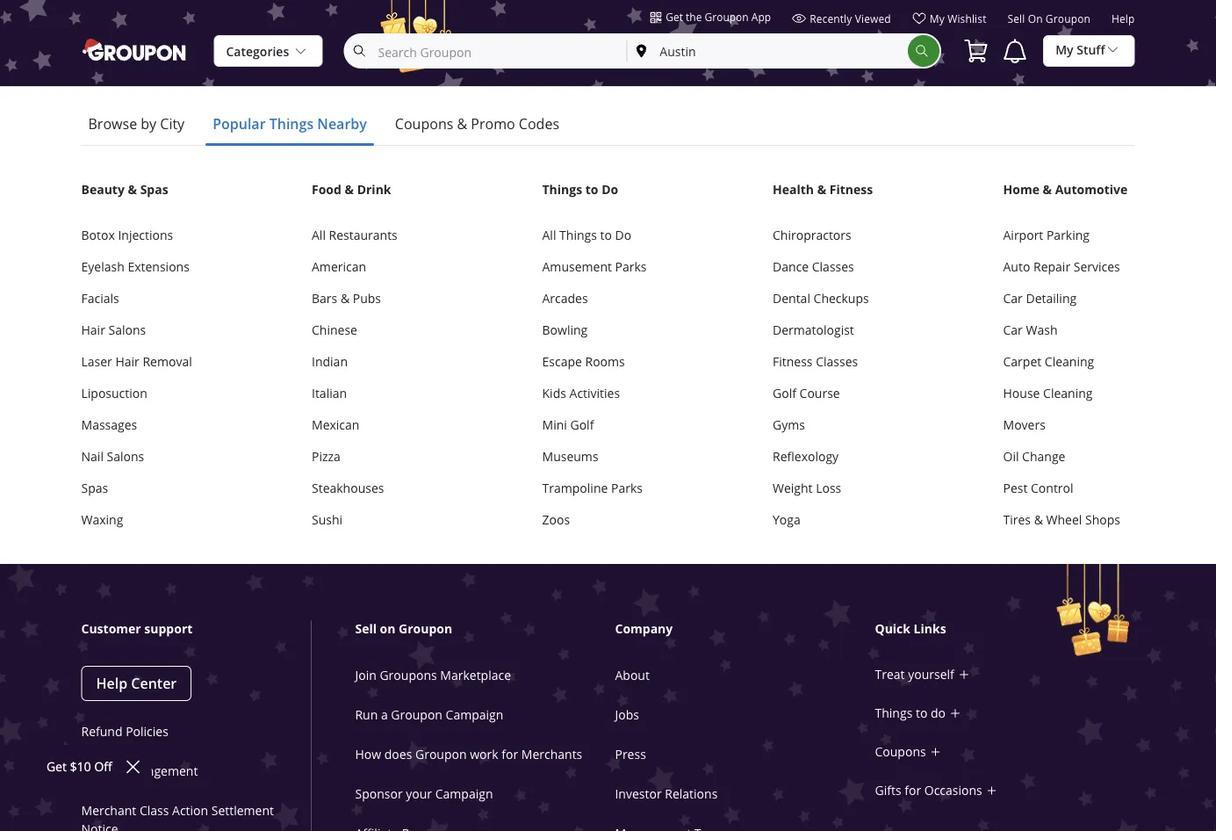 Task type: locate. For each thing, give the bounding box(es) containing it.
report
[[81, 763, 120, 779]]

car for car wash
[[1004, 322, 1023, 338]]

my inside button
[[1056, 42, 1074, 58]]

press
[[615, 746, 646, 762]]

and right city
[[715, 41, 734, 56]]

0 vertical spatial sell
[[1008, 12, 1026, 26]]

salons up laser hair removal
[[109, 322, 146, 338]]

laser hair removal link
[[81, 353, 213, 371]]

get the groupon app button
[[650, 9, 772, 25]]

steakhouses
[[312, 480, 384, 497]]

1 horizontal spatial hair
[[115, 354, 140, 370]]

1 horizontal spatial coupons
[[876, 744, 927, 760]]

parks for amusement parks
[[616, 259, 647, 275]]

1 all from the left
[[312, 227, 326, 244]]

browse
[[88, 114, 137, 133]]

2 vertical spatial on
[[380, 620, 396, 638]]

beauty
[[81, 181, 125, 198]]

the inside button
[[686, 10, 702, 24]]

chinese
[[312, 322, 358, 338]]

0 horizontal spatial hair
[[81, 322, 105, 338]]

how
[[355, 746, 381, 762]]

2 horizontal spatial to
[[916, 705, 928, 722]]

all inside all things to do link
[[543, 227, 557, 244]]

my left stuff
[[1056, 42, 1074, 58]]

museums
[[543, 449, 599, 465]]

customer support heading
[[81, 620, 311, 638]]

how does groupon work for merchants link
[[355, 746, 583, 762]]

1 car from the top
[[1004, 291, 1023, 307]]

0 horizontal spatial coupons
[[395, 114, 454, 133]]

popular right city
[[213, 114, 266, 134]]

all inside "all restaurants" link
[[312, 227, 326, 244]]

& left promo
[[457, 114, 468, 133]]

popular down my wishlist link
[[905, 41, 944, 56]]

sell inside sell on groupon heading
[[355, 620, 377, 638]]

1 horizontal spatial and
[[715, 41, 734, 56]]

investor
[[615, 786, 662, 802]]

sell for sell on groupon link
[[1008, 12, 1026, 26]]

italian
[[312, 385, 347, 402]]

groupon inside button
[[705, 10, 749, 24]]

salons right 'nail'
[[107, 449, 144, 465]]

quick links
[[876, 620, 947, 638]]

wheel
[[1047, 512, 1083, 528]]

spas down 'nail'
[[81, 480, 108, 497]]

groupon inside sell on groupon heading
[[399, 620, 453, 638]]

1 vertical spatial sell
[[355, 620, 377, 638]]

gifts for occasions
[[876, 783, 983, 799]]

0 horizontal spatial fitness
[[773, 354, 813, 370]]

sell up notifications inbox image at the right of page
[[1008, 12, 1026, 26]]

campaign down the how does groupon work for merchants
[[436, 786, 493, 802]]

sell up join
[[355, 620, 377, 638]]

savings
[[407, 41, 443, 56]]

sell on groupon inside heading
[[355, 620, 453, 638]]

search element
[[909, 35, 940, 67]]

to up "all things to do"
[[586, 181, 599, 198]]

coupons
[[395, 114, 454, 133], [876, 744, 927, 760]]

1 vertical spatial cleaning
[[1044, 385, 1093, 402]]

0 horizontal spatial help
[[96, 674, 128, 693]]

2 car from the top
[[1004, 322, 1023, 338]]

and right the 'savings'
[[446, 41, 465, 56]]

laser hair removal
[[81, 354, 192, 370]]

reflexology
[[773, 449, 839, 465]]

for
[[390, 41, 405, 56], [888, 41, 903, 56], [502, 746, 519, 762], [905, 783, 922, 799]]

& inside bars & pubs link
[[341, 291, 350, 307]]

your right is
[[336, 41, 359, 56]]

codes
[[519, 114, 560, 133]]

on
[[1029, 12, 1043, 26], [149, 36, 169, 57], [380, 620, 396, 638]]

fitness inside fitness classes link
[[773, 354, 813, 370]]

all up american
[[312, 227, 326, 244]]

0 horizontal spatial my
[[930, 11, 945, 25]]

1 vertical spatial help
[[96, 674, 128, 693]]

search image
[[916, 44, 930, 58]]

sell on groupon link
[[1008, 12, 1091, 33]]

italian link
[[312, 385, 444, 403]]

press link
[[615, 746, 646, 762]]

parks down all things to do link
[[616, 259, 647, 275]]

bars & pubs
[[312, 291, 381, 307]]

parks down museums link on the bottom of page
[[611, 480, 643, 497]]

0 vertical spatial the
[[686, 10, 702, 24]]

0 vertical spatial cleaning
[[1045, 354, 1095, 370]]

1 vertical spatial golf
[[571, 417, 594, 433]]

dance classes link
[[773, 258, 905, 276]]

groupon for sell on groupon heading
[[399, 620, 453, 638]]

all for things
[[543, 227, 557, 244]]

tires
[[1004, 512, 1032, 528]]

1 vertical spatial sell on groupon
[[355, 620, 453, 638]]

drink
[[357, 181, 391, 198]]

do
[[931, 705, 946, 722]]

the right 'get'
[[686, 10, 702, 24]]

& for coupons
[[457, 114, 468, 133]]

report infringement
[[81, 763, 198, 779]]

campaign down marketplace
[[446, 707, 504, 723]]

marketplace
[[440, 667, 511, 683]]

things down treat
[[876, 705, 913, 722]]

help for help center
[[96, 674, 128, 693]]

classes for dance classes
[[812, 259, 855, 275]]

change
[[1023, 449, 1066, 465]]

food & drink
[[312, 181, 391, 198]]

pest control link
[[1004, 480, 1136, 497]]

0 vertical spatial salons
[[109, 322, 146, 338]]

fitness
[[830, 181, 873, 198], [773, 354, 813, 370]]

policies
[[126, 723, 169, 740]]

1 horizontal spatial the
[[776, 41, 792, 56]]

1 vertical spatial fitness
[[773, 354, 813, 370]]

do up all things to do link
[[602, 181, 619, 198]]

mini golf
[[543, 417, 594, 433]]

0 horizontal spatial the
[[686, 10, 702, 24]]

& for bars
[[341, 291, 350, 307]]

0 vertical spatial coupons
[[395, 114, 454, 133]]

cleaning down car wash link
[[1045, 354, 1095, 370]]

on up by
[[149, 36, 169, 57]]

1 vertical spatial coupons
[[876, 744, 927, 760]]

botox injections link
[[81, 227, 213, 244]]

hair
[[81, 322, 105, 338], [115, 354, 140, 370]]

help up my stuff button
[[1112, 12, 1136, 26]]

1 horizontal spatial help
[[1112, 12, 1136, 26]]

1 horizontal spatial sell
[[1008, 12, 1026, 26]]

cleaning for carpet cleaning
[[1045, 354, 1095, 370]]

house cleaning
[[1004, 385, 1093, 402]]

2 and from the left
[[715, 41, 734, 56]]

0 horizontal spatial to
[[586, 181, 599, 198]]

& right home at the right top
[[1043, 181, 1053, 198]]

hair right the 'laser'
[[115, 354, 140, 370]]

hair up the 'laser'
[[81, 322, 105, 338]]

house
[[1004, 385, 1041, 402]]

all up amusement
[[543, 227, 557, 244]]

groupon inside sell on groupon link
[[1046, 12, 1091, 26]]

company
[[615, 620, 673, 638]]

museums link
[[543, 448, 674, 466]]

classes down dermatologist link
[[816, 354, 859, 370]]

american link
[[312, 258, 444, 276]]

carpet cleaning
[[1004, 354, 1095, 370]]

parks inside "link"
[[616, 259, 647, 275]]

my left wishlist
[[930, 11, 945, 25]]

coupons left promo
[[395, 114, 454, 133]]

quick links heading
[[876, 620, 1139, 638]]

0 vertical spatial help
[[1112, 12, 1136, 26]]

categories
[[226, 43, 289, 60]]

wishlist
[[948, 11, 987, 25]]

& right bars
[[341, 291, 350, 307]]

my stuff button
[[1044, 34, 1136, 67]]

0 horizontal spatial and
[[446, 41, 465, 56]]

the right around
[[776, 41, 792, 56]]

0 horizontal spatial popular
[[81, 36, 144, 57]]

investor relations link
[[615, 786, 718, 802]]

1 horizontal spatial on
[[380, 620, 396, 638]]

spas up botox injections link
[[140, 181, 168, 198]]

0 vertical spatial on
[[1029, 12, 1043, 26]]

your right sponsor
[[406, 786, 432, 802]]

0 vertical spatial to
[[586, 181, 599, 198]]

sell on groupon heading
[[355, 620, 619, 638]]

popular for popular on groupon
[[81, 36, 144, 57]]

airport
[[1004, 227, 1044, 244]]

car down the auto
[[1004, 291, 1023, 307]]

jobs link
[[615, 707, 640, 723]]

Austin search field
[[628, 35, 909, 67]]

& for home
[[1043, 181, 1053, 198]]

investor relations
[[615, 786, 718, 802]]

parks for trampoline parks
[[611, 480, 643, 497]]

cleaning down carpet cleaning link
[[1044, 385, 1093, 402]]

hair salons
[[81, 322, 146, 338]]

0 vertical spatial classes
[[812, 259, 855, 275]]

sponsor
[[355, 786, 403, 802]]

1 vertical spatial on
[[149, 36, 169, 57]]

1 horizontal spatial sell on groupon
[[1008, 12, 1091, 26]]

for right "place"
[[390, 41, 405, 56]]

1 horizontal spatial to
[[601, 227, 612, 244]]

waxing
[[81, 512, 123, 528]]

do up amusement parks "link"
[[616, 227, 632, 244]]

coupons down the things to do
[[876, 744, 927, 760]]

sushi
[[312, 512, 343, 528]]

1 vertical spatial spas
[[81, 480, 108, 497]]

0 vertical spatial sell on groupon
[[1008, 12, 1091, 26]]

1 vertical spatial my
[[1056, 42, 1074, 58]]

groupon for popular on groupon heading
[[173, 36, 244, 57]]

eyelash extensions
[[81, 259, 190, 275]]

chiropractors
[[773, 227, 852, 244]]

& right the beauty
[[128, 181, 137, 198]]

classes for fitness classes
[[816, 354, 859, 370]]

dance
[[773, 259, 809, 275]]

1 horizontal spatial all
[[543, 227, 557, 244]]

& right health
[[818, 181, 827, 198]]

1 horizontal spatial fitness
[[830, 181, 873, 198]]

1 vertical spatial salons
[[107, 449, 144, 465]]

popular up the browse
[[81, 36, 144, 57]]

& for health
[[818, 181, 827, 198]]

& inside tires & wheel shops link
[[1035, 512, 1044, 528]]

sell on groupon up the groupons
[[355, 620, 453, 638]]

1 horizontal spatial golf
[[773, 385, 797, 402]]

do
[[602, 181, 619, 198], [616, 227, 632, 244]]

rooms
[[586, 354, 625, 370]]

0 vertical spatial parks
[[616, 259, 647, 275]]

to left do
[[916, 705, 928, 722]]

my wishlist
[[930, 11, 987, 25]]

facials link
[[81, 290, 213, 308]]

1 vertical spatial classes
[[816, 354, 859, 370]]

golf right mini
[[571, 417, 594, 433]]

kids activities link
[[543, 385, 674, 403]]

2 horizontal spatial on
[[1029, 12, 1043, 26]]

sell on groupon up "my stuff" at right
[[1008, 12, 1091, 26]]

viewed
[[855, 11, 892, 25]]

infringement
[[123, 763, 198, 779]]

city
[[160, 114, 185, 133]]

promo
[[471, 114, 515, 133]]

eyelash
[[81, 259, 125, 275]]

0 vertical spatial do
[[602, 181, 619, 198]]

oil change link
[[1004, 448, 1136, 466]]

your
[[336, 41, 359, 56], [671, 41, 693, 56], [406, 786, 432, 802]]

car left wash
[[1004, 322, 1023, 338]]

country.
[[794, 41, 835, 56]]

& right food
[[345, 181, 354, 198]]

sell inside sell on groupon link
[[1008, 12, 1026, 26]]

merchant class action settlement notice
[[81, 802, 274, 831]]

on up notifications inbox image at the right of page
[[1029, 12, 1043, 26]]

0 horizontal spatial all
[[312, 227, 326, 244]]

2 all from the left
[[543, 227, 557, 244]]

on inside heading
[[380, 620, 396, 638]]

1 vertical spatial car
[[1004, 322, 1023, 338]]

& right tires
[[1035, 512, 1044, 528]]

notice
[[81, 821, 118, 831]]

salons for nail salons
[[107, 449, 144, 465]]

click
[[838, 41, 860, 56]]

my for my wishlist
[[930, 11, 945, 25]]

golf up gyms
[[773, 385, 797, 402]]

help left center
[[96, 674, 128, 693]]

1 vertical spatial parks
[[611, 480, 643, 497]]

refund
[[81, 723, 123, 740]]

1 vertical spatial hair
[[115, 354, 140, 370]]

spas
[[140, 181, 168, 198], [81, 480, 108, 497]]

car wash link
[[1004, 322, 1136, 339]]

oil change
[[1004, 449, 1066, 465]]

Search Groupon search field
[[346, 35, 627, 67]]

kids
[[543, 385, 567, 402]]

0 vertical spatial my
[[930, 11, 945, 25]]

groupon for how does groupon work for merchants link
[[416, 746, 467, 762]]

1 horizontal spatial popular
[[213, 114, 266, 134]]

0 vertical spatial car
[[1004, 291, 1023, 307]]

for right the gifts on the right of the page
[[905, 783, 922, 799]]

on for sell on groupon link
[[1029, 12, 1043, 26]]

for right "work" at the left of page
[[502, 746, 519, 762]]

1 horizontal spatial my
[[1056, 42, 1074, 58]]

0 horizontal spatial sell on groupon
[[355, 620, 453, 638]]

course
[[800, 385, 841, 402]]

to up amusement parks "link"
[[601, 227, 612, 244]]

car
[[1004, 291, 1023, 307], [1004, 322, 1023, 338]]

fitness up "golf course"
[[773, 354, 813, 370]]

popular for popular things nearby
[[213, 114, 266, 134]]

0 horizontal spatial golf
[[571, 417, 594, 433]]

2 horizontal spatial your
[[671, 41, 693, 56]]

classes down chiropractors link
[[812, 259, 855, 275]]

0 vertical spatial spas
[[140, 181, 168, 198]]

your right in
[[671, 41, 693, 56]]

mexican link
[[312, 417, 444, 434]]

0 horizontal spatial sell
[[355, 620, 377, 638]]

popular
[[81, 36, 144, 57], [905, 41, 944, 56], [213, 114, 266, 134]]

2 horizontal spatial popular
[[905, 41, 944, 56]]

on up the groupons
[[380, 620, 396, 638]]

2 vertical spatial to
[[916, 705, 928, 722]]

botox injections
[[81, 227, 173, 244]]

0 horizontal spatial on
[[149, 36, 169, 57]]

& for tires
[[1035, 512, 1044, 528]]

fitness up chiropractors link
[[830, 181, 873, 198]]



Task type: describe. For each thing, give the bounding box(es) containing it.
on for sell on groupon heading
[[380, 620, 396, 638]]

oil
[[1004, 449, 1020, 465]]

0 vertical spatial golf
[[773, 385, 797, 402]]

checkups
[[814, 291, 870, 307]]

to for things to do
[[586, 181, 599, 198]]

coupons for coupons
[[876, 744, 927, 760]]

sell for sell on groupon heading
[[355, 620, 377, 638]]

indian
[[312, 354, 348, 370]]

sushi link
[[312, 512, 444, 529]]

place
[[362, 41, 388, 56]]

automotive
[[1056, 181, 1128, 198]]

support
[[144, 620, 193, 638]]

escape rooms link
[[543, 353, 674, 371]]

1 vertical spatial to
[[601, 227, 612, 244]]

massages link
[[81, 417, 213, 434]]

company heading
[[615, 620, 879, 638]]

things up "all things to do"
[[543, 181, 583, 198]]

facials
[[81, 291, 119, 307]]

help for help link
[[1112, 12, 1136, 26]]

weight loss link
[[773, 480, 905, 497]]

repair
[[1034, 259, 1071, 275]]

pest
[[1004, 480, 1028, 497]]

1 vertical spatial campaign
[[436, 786, 493, 802]]

nail salons
[[81, 449, 144, 465]]

amusement parks
[[543, 259, 647, 275]]

action
[[172, 802, 208, 819]]

auto
[[1004, 259, 1031, 275]]

about link
[[615, 667, 650, 683]]

join
[[355, 667, 377, 683]]

laser
[[81, 354, 112, 370]]

all things to do link
[[543, 227, 674, 244]]

sell on groupon for sell on groupon heading
[[355, 620, 453, 638]]

quick
[[876, 620, 911, 638]]

indian link
[[312, 353, 444, 371]]

steakhouses link
[[312, 480, 444, 497]]

salons for hair salons
[[109, 322, 146, 338]]

my stuff
[[1056, 42, 1106, 58]]

massages
[[81, 417, 137, 433]]

occasions
[[925, 783, 983, 799]]

nearby
[[317, 114, 367, 134]]

activities
[[570, 385, 620, 402]]

1 vertical spatial the
[[776, 41, 792, 56]]

all restaurants link
[[312, 227, 444, 244]]

pubs
[[353, 291, 381, 307]]

refund policies
[[81, 723, 169, 740]]

sell on groupon for sell on groupon link
[[1008, 12, 1091, 26]]

on for popular on groupon heading
[[149, 36, 169, 57]]

car for car detailing
[[1004, 291, 1023, 307]]

for right 'here'
[[888, 41, 903, 56]]

popular on groupon
[[81, 36, 244, 57]]

home & automotive
[[1004, 181, 1128, 198]]

fitness classes link
[[773, 353, 905, 371]]

nail salons link
[[81, 448, 213, 466]]

golf course link
[[773, 385, 905, 403]]

fun
[[594, 41, 611, 56]]

1 horizontal spatial your
[[406, 786, 432, 802]]

shops
[[1086, 512, 1121, 528]]

exploring
[[545, 41, 592, 56]]

all for food
[[312, 227, 326, 244]]

& for beauty
[[128, 181, 137, 198]]

car wash
[[1004, 322, 1058, 338]]

american
[[312, 259, 366, 275]]

things left the nearby
[[269, 114, 314, 134]]

home
[[1004, 181, 1040, 198]]

bars
[[312, 291, 338, 307]]

tires & wheel shops link
[[1004, 512, 1136, 529]]

1 vertical spatial do
[[616, 227, 632, 244]]

loss
[[816, 480, 842, 497]]

get the groupon app
[[666, 10, 772, 24]]

help center link
[[81, 666, 192, 701]]

removal
[[143, 354, 192, 370]]

services
[[1074, 259, 1121, 275]]

injections
[[118, 227, 173, 244]]

0 vertical spatial campaign
[[446, 707, 504, 723]]

around
[[737, 41, 773, 56]]

groupon image
[[81, 37, 189, 62]]

beauty & spas
[[81, 181, 168, 198]]

my for my stuff
[[1056, 42, 1074, 58]]

carpet
[[1004, 354, 1042, 370]]

zoos link
[[543, 512, 674, 529]]

pizza
[[312, 449, 341, 465]]

0 vertical spatial fitness
[[830, 181, 873, 198]]

1 and from the left
[[446, 41, 465, 56]]

customer
[[81, 620, 141, 638]]

carpet cleaning link
[[1004, 353, 1136, 371]]

groupon for run a groupon campaign link on the bottom of page
[[391, 707, 443, 723]]

notifications inbox image
[[1002, 37, 1030, 65]]

does
[[385, 746, 412, 762]]

1 horizontal spatial spas
[[140, 181, 168, 198]]

0 horizontal spatial spas
[[81, 480, 108, 497]]

recently
[[810, 11, 853, 25]]

relations
[[665, 786, 718, 802]]

popular on groupon heading
[[81, 36, 244, 57]]

Search Groupon search field
[[344, 33, 942, 69]]

popular things nearby
[[213, 114, 367, 134]]

coupons for coupons & promo codes
[[395, 114, 454, 133]]

car detailing link
[[1004, 290, 1136, 308]]

& for food
[[345, 181, 354, 198]]

tires & wheel shops
[[1004, 512, 1121, 528]]

groupon for sell on groupon link
[[1046, 12, 1091, 26]]

0 horizontal spatial your
[[336, 41, 359, 56]]

run a groupon campaign link
[[355, 707, 504, 723]]

things to do
[[543, 181, 619, 198]]

treat yourself
[[876, 667, 955, 683]]

golf course
[[773, 385, 841, 402]]

help center
[[96, 674, 177, 693]]

to for things to do
[[916, 705, 928, 722]]

stuff
[[1077, 42, 1106, 58]]

food
[[312, 181, 342, 198]]

here
[[863, 41, 886, 56]]

activities
[[614, 41, 656, 56]]

spas link
[[81, 480, 213, 497]]

things up amusement
[[560, 227, 597, 244]]

help link
[[1112, 12, 1136, 33]]

detailing
[[1027, 291, 1077, 307]]

0 vertical spatial hair
[[81, 322, 105, 338]]

refund policies link
[[81, 723, 169, 740]]

class
[[140, 802, 169, 819]]

cleaning for house cleaning
[[1044, 385, 1093, 402]]

join groupons marketplace
[[355, 667, 511, 683]]



Task type: vqa. For each thing, say whether or not it's contained in the screenshot.
2 ratings icon
no



